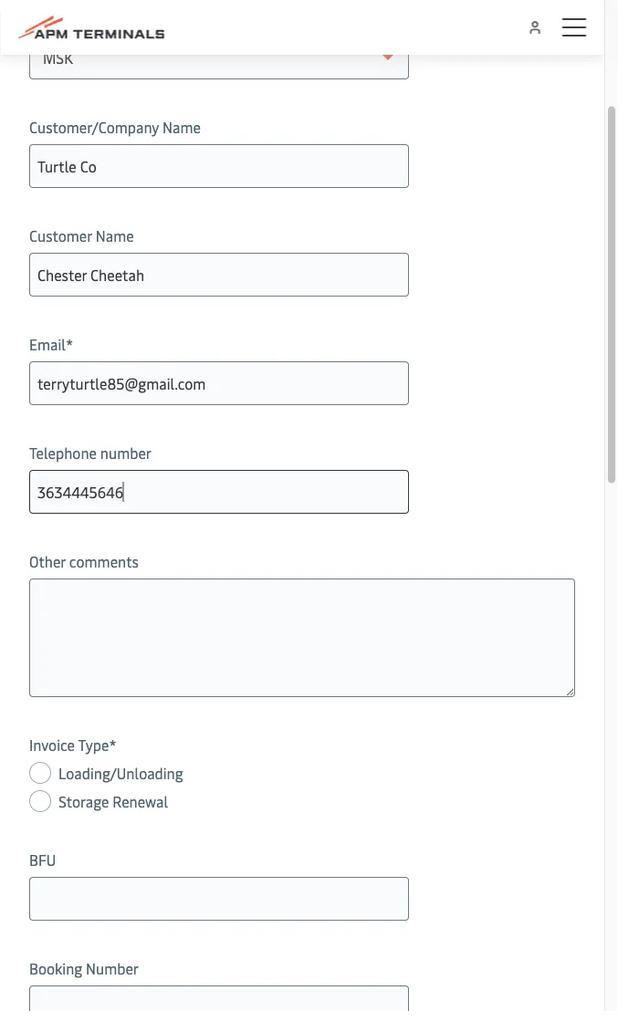 Task type: vqa. For each thing, say whether or not it's contained in the screenshot.
Customer/Company Name
yes



Task type: describe. For each thing, give the bounding box(es) containing it.
email
[[29, 334, 66, 354]]

line
[[89, 8, 117, 28]]

Telephone number telephone field
[[29, 470, 409, 514]]

Other comments text field
[[29, 579, 575, 698]]

other
[[29, 551, 66, 571]]

type
[[78, 735, 109, 755]]

storage renewal
[[58, 792, 168, 811]]

number
[[100, 443, 152, 462]]

loading/unloading
[[58, 763, 183, 783]]

customer name
[[29, 226, 134, 245]]

Booking Number text field
[[29, 986, 409, 1012]]

Email email field
[[29, 362, 409, 405]]

telephone
[[29, 443, 97, 462]]

invoice
[[29, 735, 75, 755]]

other comments
[[29, 551, 139, 571]]

Customer Name text field
[[29, 253, 409, 297]]

name for customer name
[[96, 226, 134, 245]]

customer
[[29, 226, 92, 245]]

number
[[86, 959, 139, 978]]



Task type: locate. For each thing, give the bounding box(es) containing it.
name for customer/company name
[[163, 117, 201, 136]]

0 horizontal spatial name
[[96, 226, 134, 245]]

BFU text field
[[29, 877, 409, 921]]

None radio
[[29, 791, 51, 813]]

name right customer
[[96, 226, 134, 245]]

shipping
[[29, 8, 86, 28]]

booking number
[[29, 959, 139, 978]]

telephone number
[[29, 443, 152, 462]]

customer/company name
[[29, 117, 201, 136]]

booking
[[29, 959, 82, 978]]

comments
[[69, 551, 139, 571]]

storage
[[58, 792, 109, 811]]

bfu
[[29, 850, 56, 870]]

shipping line
[[29, 8, 117, 28]]

1 vertical spatial name
[[96, 226, 134, 245]]

None radio
[[29, 762, 51, 784]]

renewal
[[113, 792, 168, 811]]

name up customer/company name text field
[[163, 117, 201, 136]]

name
[[163, 117, 201, 136], [96, 226, 134, 245]]

1 horizontal spatial name
[[163, 117, 201, 136]]

customer/company
[[29, 117, 159, 136]]

invoice type
[[29, 735, 109, 755]]

Customer/Company Name text field
[[29, 144, 409, 188]]

0 vertical spatial name
[[163, 117, 201, 136]]



